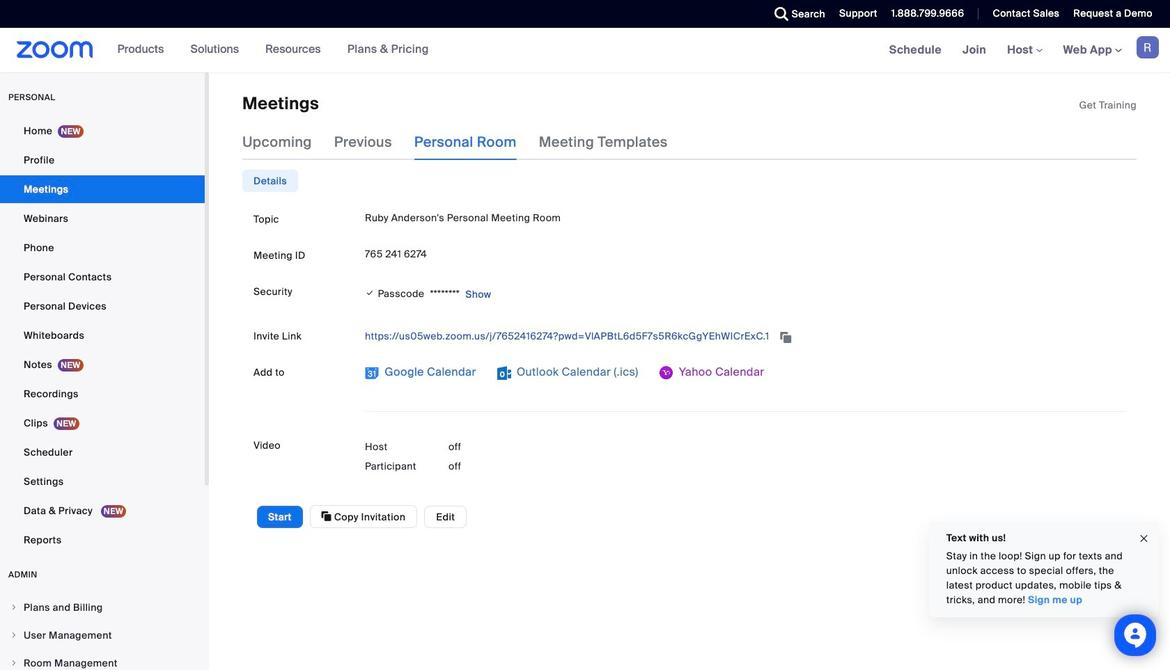 Task type: locate. For each thing, give the bounding box(es) containing it.
0 vertical spatial right image
[[10, 604, 18, 612]]

1 vertical spatial right image
[[10, 632, 18, 640]]

add to outlook calendar (.ics) image
[[497, 367, 511, 381]]

add to google calendar image
[[365, 367, 379, 381]]

add to yahoo calendar image
[[660, 367, 674, 381]]

application
[[1080, 98, 1137, 112], [365, 326, 1126, 348]]

checked image
[[365, 286, 375, 300]]

right image
[[10, 604, 18, 612], [10, 632, 18, 640], [10, 660, 18, 668]]

1 vertical spatial menu item
[[0, 623, 205, 649]]

tab list
[[242, 170, 298, 193]]

tabs of meeting tab list
[[242, 124, 690, 161]]

2 vertical spatial right image
[[10, 660, 18, 668]]

tab
[[242, 170, 298, 193]]

admin menu menu
[[0, 595, 205, 671]]

banner
[[0, 28, 1170, 73]]

3 right image from the top
[[10, 660, 18, 668]]

1 right image from the top
[[10, 604, 18, 612]]

menu item
[[0, 595, 205, 621], [0, 623, 205, 649], [0, 651, 205, 671]]

2 vertical spatial menu item
[[0, 651, 205, 671]]

0 vertical spatial menu item
[[0, 595, 205, 621]]

2 menu item from the top
[[0, 623, 205, 649]]



Task type: vqa. For each thing, say whether or not it's contained in the screenshot.
Personal Menu menu
yes



Task type: describe. For each thing, give the bounding box(es) containing it.
copy image
[[322, 511, 332, 524]]

0 vertical spatial application
[[1080, 98, 1137, 112]]

2 right image from the top
[[10, 632, 18, 640]]

1 menu item from the top
[[0, 595, 205, 621]]

personal menu menu
[[0, 117, 205, 556]]

product information navigation
[[107, 28, 440, 72]]

meetings navigation
[[879, 28, 1170, 73]]

3 menu item from the top
[[0, 651, 205, 671]]

profile picture image
[[1137, 36, 1159, 59]]

zoom logo image
[[17, 41, 93, 59]]

close image
[[1139, 531, 1150, 547]]

1 vertical spatial application
[[365, 326, 1126, 348]]



